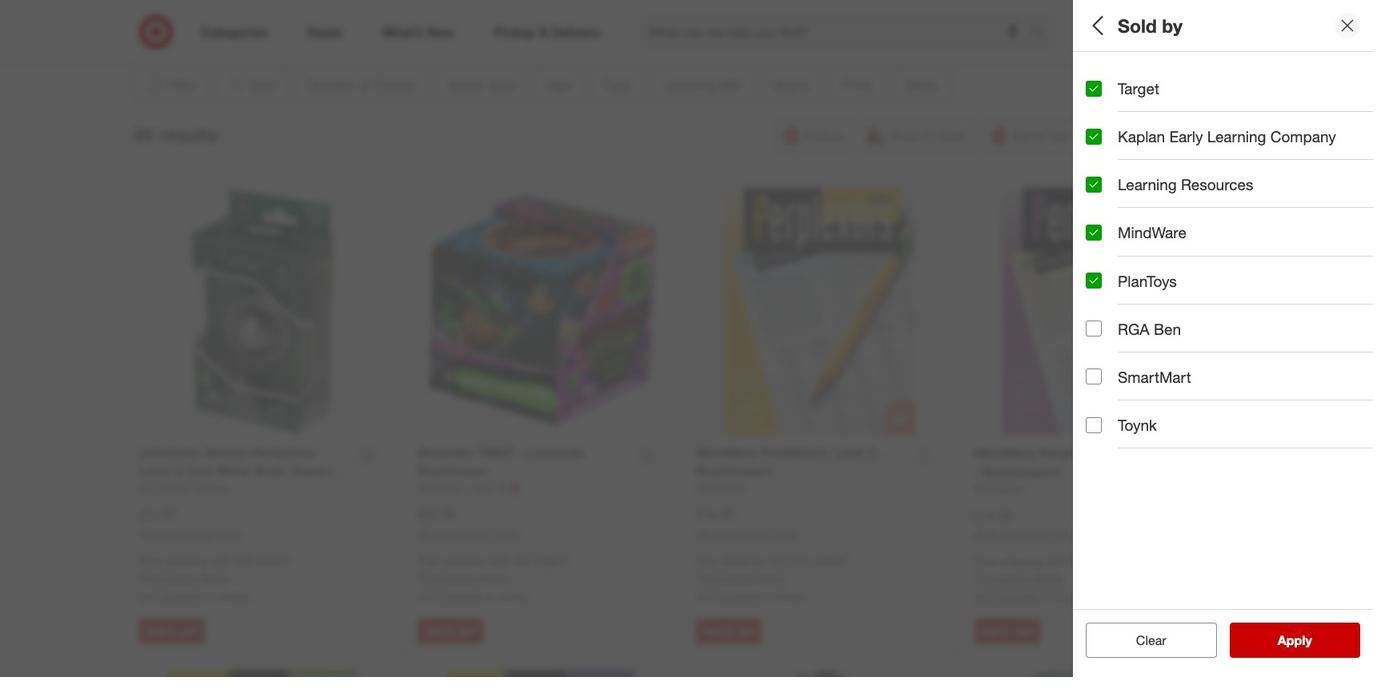 Task type: describe. For each thing, give the bounding box(es) containing it.
sold by
[[1118, 14, 1183, 37]]

age
[[1086, 69, 1114, 87]]

rating
[[1133, 405, 1180, 423]]

mindware
[[1118, 224, 1187, 242]]

sale;
[[1136, 369, 1161, 383]]

$25.99 when purchased online
[[418, 507, 519, 541]]

&
[[1295, 257, 1302, 271]]

$0
[[1086, 313, 1098, 327]]

bepuzzled;
[[1192, 257, 1248, 271]]

deals all deals; sale; weekly ad
[[1086, 349, 1217, 383]]

price
[[1086, 293, 1124, 311]]

sold by dialog
[[1073, 0, 1373, 678]]

apply
[[1278, 633, 1312, 649]]

search
[[1024, 25, 1063, 41]]

SmartMart checkbox
[[1086, 369, 1102, 385]]

learning for resources
[[1118, 175, 1177, 194]]

brainteasers
[[1162, 145, 1224, 159]]

$25
[[1203, 313, 1220, 327]]

chuckle
[[1251, 257, 1292, 271]]

type board games; brainteasers
[[1086, 125, 1224, 159]]

sold
[[1118, 14, 1157, 37]]

Toynk checkbox
[[1086, 417, 1102, 433]]

all
[[1162, 633, 1175, 649]]

early
[[1170, 127, 1203, 146]]

purchased inside the $25.99 when purchased online
[[445, 529, 491, 541]]

99
[[133, 123, 154, 145]]

roar;
[[1305, 257, 1332, 271]]

clear for clear all
[[1128, 633, 1158, 649]]

0 horizontal spatial $16.95
[[696, 507, 735, 523]]

see results button
[[1230, 623, 1360, 659]]

ben
[[1154, 320, 1181, 338]]

adult
[[1114, 89, 1141, 103]]

company
[[1271, 127, 1336, 146]]

1
[[1086, 425, 1092, 439]]

99 results
[[133, 123, 218, 145]]

all filters
[[1086, 14, 1163, 37]]

all inside deals all deals; sale; weekly ad
[[1086, 369, 1098, 383]]

learning for skill
[[1086, 181, 1150, 199]]

clear all button
[[1086, 623, 1217, 659]]

learning resources
[[1118, 175, 1254, 194]]

deals
[[1086, 349, 1127, 367]]

when inside $14.87 when purchased online
[[139, 529, 164, 541]]

Learning Resources checkbox
[[1086, 177, 1102, 193]]

$100;
[[1301, 313, 1328, 327]]

$25.99
[[418, 507, 456, 523]]

kids;
[[1086, 89, 1111, 103]]

smartmart
[[1118, 368, 1191, 386]]

weekly
[[1164, 369, 1200, 383]]

gr
[[1364, 201, 1373, 215]]

by
[[1162, 14, 1183, 37]]

filters
[[1113, 14, 1163, 37]]

results for 99 results
[[159, 123, 218, 145]]

in inside brand alice in wonderland; bepuzzled; chuckle & roar; educatio
[[1113, 257, 1122, 271]]

kaplan
[[1118, 127, 1165, 146]]

0 horizontal spatial $16.95 when purchased online
[[696, 507, 798, 541]]

deals;
[[1101, 369, 1133, 383]]

see results
[[1261, 633, 1329, 649]]

Kaplan Early Learning Company checkbox
[[1086, 129, 1102, 145]]

brand alice in wonderland; bepuzzled; chuckle & roar; educatio
[[1086, 237, 1373, 271]]

sponsored
[[1113, 38, 1161, 50]]

guest
[[1086, 405, 1129, 423]]

skills;
[[1332, 201, 1361, 215]]

rga
[[1118, 320, 1150, 338]]

1 horizontal spatial $16.95
[[975, 508, 1013, 524]]

when inside the $25.99 when purchased online
[[418, 529, 443, 541]]

creativity;
[[1222, 201, 1272, 215]]



Task type: vqa. For each thing, say whether or not it's contained in the screenshot.
the top Hi
no



Task type: locate. For each thing, give the bounding box(es) containing it.
Target checkbox
[[1086, 80, 1102, 96]]

clear
[[1128, 633, 1158, 649], [1136, 633, 1167, 649]]

toynk
[[1118, 416, 1157, 435]]

Include out of stock checkbox
[[1086, 577, 1102, 593]]

rga ben
[[1118, 320, 1181, 338]]

results right see
[[1288, 633, 1329, 649]]

apply button
[[1230, 623, 1360, 659]]

clear inside sold by dialog
[[1136, 633, 1167, 649]]

plantoys
[[1118, 272, 1177, 290]]

coding;
[[1086, 201, 1126, 215]]

1 vertical spatial all
[[1086, 369, 1098, 383]]

results for see results
[[1288, 633, 1329, 649]]

all left sold
[[1086, 14, 1108, 37]]

RGA Ben checkbox
[[1086, 321, 1102, 337]]

results
[[159, 123, 218, 145], [1288, 633, 1329, 649]]

games;
[[1119, 145, 1158, 159]]

clear for clear
[[1136, 633, 1167, 649]]

apply.
[[200, 572, 230, 585], [478, 572, 508, 585], [757, 572, 787, 585], [1035, 572, 1065, 586]]

learning right early at the top
[[1207, 127, 1266, 146]]

age kids; adult
[[1086, 69, 1141, 103]]

1 vertical spatial results
[[1288, 633, 1329, 649]]

up
[[1139, 425, 1152, 439]]

advertisement region
[[200, 0, 1161, 37]]

0 horizontal spatial results
[[159, 123, 218, 145]]

fine
[[1275, 201, 1296, 215]]

resources
[[1181, 175, 1254, 194]]

in
[[1113, 257, 1122, 271], [207, 591, 216, 604], [485, 591, 494, 604], [764, 591, 773, 604], [1042, 592, 1051, 605]]

not
[[139, 591, 157, 604], [418, 591, 436, 604], [696, 591, 714, 604], [975, 592, 993, 605]]

$14.87
[[139, 507, 178, 523]]

see
[[1261, 633, 1284, 649]]

and
[[1117, 425, 1136, 439]]

$50;
[[1240, 313, 1261, 327]]

$15;
[[1117, 313, 1138, 327]]

$100
[[1331, 313, 1356, 327]]

1 clear from the left
[[1128, 633, 1158, 649]]

clear all
[[1128, 633, 1175, 649]]

2 clear from the left
[[1136, 633, 1167, 649]]

learning
[[1207, 127, 1266, 146], [1118, 175, 1177, 194], [1086, 181, 1150, 199]]

0 vertical spatial all
[[1086, 14, 1108, 37]]

type
[[1086, 125, 1120, 143]]

stores
[[219, 591, 250, 604], [497, 591, 528, 604], [776, 591, 807, 604], [1054, 592, 1085, 605]]

PlanToys checkbox
[[1086, 273, 1102, 289]]

results right 99
[[159, 123, 218, 145]]

learning up creative
[[1118, 175, 1177, 194]]

learning up coding;
[[1086, 181, 1150, 199]]

online
[[215, 529, 241, 541], [494, 529, 519, 541], [772, 529, 798, 541], [1051, 529, 1076, 541]]

$25;
[[1178, 313, 1199, 327]]

exclusions apply. button
[[143, 571, 230, 587], [422, 571, 508, 587], [700, 571, 787, 587], [979, 572, 1065, 588]]

1 all from the top
[[1086, 14, 1108, 37]]

available
[[160, 591, 204, 604], [439, 591, 482, 604], [717, 591, 761, 604], [996, 592, 1039, 605]]

educatio
[[1335, 257, 1373, 271]]

kaplan early learning company
[[1118, 127, 1336, 146]]

learning skill coding; creative thinking; creativity; fine motor skills; gr
[[1086, 181, 1373, 215]]

all
[[1086, 14, 1108, 37], [1086, 369, 1098, 383]]

thinking;
[[1173, 201, 1219, 215]]

online inside $14.87 when purchased online
[[215, 529, 241, 541]]

free
[[139, 555, 161, 568], [418, 555, 440, 568], [696, 555, 718, 568], [975, 556, 997, 569]]

free shipping with $35 orders* * exclusions apply. not available in stores
[[139, 555, 292, 604], [418, 555, 570, 604], [696, 555, 849, 604], [975, 556, 1127, 605]]

brand
[[1086, 237, 1130, 255]]

search button
[[1024, 14, 1063, 53]]

MindWare checkbox
[[1086, 225, 1102, 241]]

0 vertical spatial results
[[159, 123, 218, 145]]

*
[[139, 572, 143, 585], [418, 572, 422, 585], [696, 572, 700, 585], [975, 572, 979, 586]]

purchased inside $14.87 when purchased online
[[167, 529, 213, 541]]

wonderland;
[[1125, 257, 1189, 271]]

all filters dialog
[[1073, 0, 1373, 678]]

clear inside all filters dialog
[[1128, 633, 1158, 649]]

all down deals
[[1086, 369, 1098, 383]]

star
[[1095, 425, 1114, 439]]

$15
[[1141, 313, 1159, 327]]

clear button
[[1086, 623, 1217, 659]]

learning inside learning skill coding; creative thinking; creativity; fine motor skills; gr
[[1086, 181, 1150, 199]]

online inside the $25.99 when purchased online
[[494, 529, 519, 541]]

results inside button
[[1288, 633, 1329, 649]]

when
[[139, 529, 164, 541], [418, 529, 443, 541], [696, 529, 721, 541], [975, 529, 1000, 541]]

$50
[[1264, 313, 1282, 327]]

creative
[[1129, 201, 1170, 215]]

skill
[[1154, 181, 1184, 199]]

price $0  –  $15; $15  –  $25; $25  –  $50; $50  –  $100; $100  –  
[[1086, 293, 1373, 327]]

motor
[[1299, 201, 1329, 215]]

$14.87 when purchased online
[[139, 507, 241, 541]]

2 all from the top
[[1086, 369, 1098, 383]]

$35
[[234, 555, 252, 568], [513, 555, 531, 568], [791, 555, 809, 568], [1070, 556, 1088, 569]]

guest rating 1 star and up
[[1086, 405, 1180, 439]]

$16.95 when purchased online
[[696, 507, 798, 541], [975, 508, 1076, 541]]

board
[[1086, 145, 1116, 159]]

ad
[[1203, 369, 1217, 383]]

alice
[[1086, 257, 1110, 271]]

with
[[210, 555, 231, 568], [489, 555, 510, 568], [767, 555, 788, 568], [1046, 556, 1067, 569]]

1 horizontal spatial results
[[1288, 633, 1329, 649]]

What can we help you find? suggestions appear below search field
[[640, 14, 1036, 50]]

target
[[1118, 79, 1160, 98]]

orders*
[[255, 555, 292, 568], [534, 555, 570, 568], [812, 555, 849, 568], [1091, 556, 1127, 569]]

1 horizontal spatial $16.95 when purchased online
[[975, 508, 1076, 541]]



